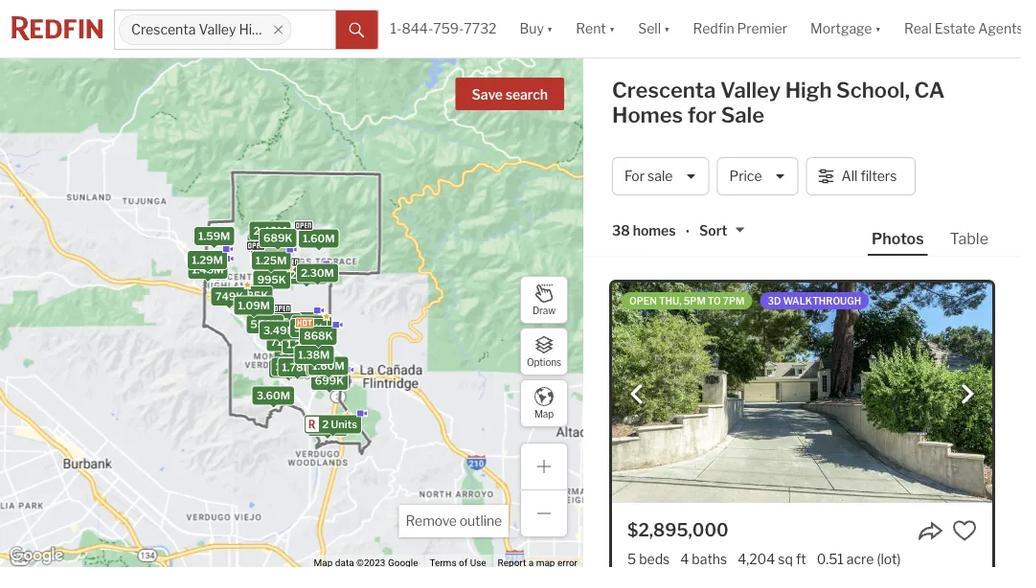 Task type: describe. For each thing, give the bounding box(es) containing it.
0.51
[[817, 551, 844, 568]]

749k
[[215, 290, 244, 303]]

▾ for rent ▾
[[609, 20, 616, 37]]

$2,895,000
[[628, 520, 729, 541]]

sell ▾ button
[[639, 0, 670, 58]]

previous button image
[[628, 385, 647, 404]]

1.45m
[[192, 264, 224, 276]]

rent ▾ button
[[576, 0, 616, 58]]

7pm
[[724, 295, 745, 307]]

0 vertical spatial 995k
[[257, 274, 286, 286]]

real estate agents link
[[905, 0, 1022, 58]]

beds
[[639, 551, 670, 568]]

2.50m
[[287, 346, 320, 358]]

real estate agents
[[905, 20, 1022, 37]]

sale
[[721, 102, 765, 128]]

1.38m
[[298, 349, 330, 361]]

(lot)
[[877, 551, 901, 568]]

buy ▾
[[520, 20, 553, 37]]

1-844-759-7732 link
[[391, 20, 497, 37]]

▾ for sell ▾
[[664, 20, 670, 37]]

1.59m
[[199, 230, 230, 243]]

5pm
[[684, 295, 706, 307]]

1.78m
[[282, 361, 313, 374]]

3d walkthrough
[[768, 295, 862, 307]]

38 homes •
[[612, 223, 690, 240]]

remove
[[406, 513, 457, 530]]

buy ▾ button
[[508, 0, 565, 58]]

favorite button checkbox
[[953, 519, 978, 544]]

photos button
[[868, 228, 947, 256]]

699k
[[315, 375, 344, 387]]

remove outline button
[[399, 505, 509, 538]]

all filters
[[842, 168, 897, 184]]

rent ▾
[[576, 20, 616, 37]]

•
[[686, 224, 690, 240]]

premier
[[738, 20, 788, 37]]

crescenta for crescenta valley high school
[[131, 21, 196, 38]]

7732
[[464, 20, 497, 37]]

redfin premier button
[[682, 0, 799, 58]]

homes
[[633, 223, 676, 239]]

school
[[271, 21, 314, 38]]

crescenta valley high school, ca homes for sale
[[612, 77, 946, 128]]

map
[[535, 409, 554, 420]]

table button
[[947, 228, 993, 254]]

0.51 acre (lot)
[[817, 551, 901, 568]]

options
[[527, 357, 562, 368]]

search
[[506, 87, 548, 103]]

2 units
[[322, 418, 357, 431]]

for sale button
[[612, 157, 710, 196]]

map button
[[520, 380, 568, 427]]

baths
[[692, 551, 728, 568]]

high for school,
[[786, 77, 832, 103]]

acre
[[847, 551, 875, 568]]

for sale
[[625, 168, 673, 184]]

0 vertical spatial 1.20m
[[287, 338, 318, 351]]

759-
[[434, 20, 464, 37]]

options button
[[520, 328, 568, 376]]

save search button
[[456, 78, 565, 110]]

868k
[[304, 330, 333, 342]]

agents
[[979, 20, 1022, 37]]

to
[[708, 295, 722, 307]]

all filters button
[[807, 157, 916, 196]]

photo of 5234 briggs ave, la crescenta, ca 91214 image
[[612, 283, 993, 503]]

save
[[472, 87, 503, 103]]

2.30m
[[301, 267, 334, 279]]

1 vertical spatial 1.20m
[[276, 361, 307, 373]]

thu,
[[659, 295, 682, 307]]

1.50m
[[255, 252, 287, 265]]

price
[[730, 168, 763, 184]]

550k
[[251, 318, 280, 331]]

935k
[[294, 322, 323, 335]]

0 vertical spatial 1.29m
[[252, 237, 283, 249]]

high for school
[[239, 21, 268, 38]]

719k
[[271, 336, 297, 348]]



Task type: vqa. For each thing, say whether or not it's contained in the screenshot.
7 Units
no



Task type: locate. For each thing, give the bounding box(es) containing it.
valley for school,
[[721, 77, 781, 103]]

1.29m down 1.59m
[[192, 254, 223, 266]]

map region
[[0, 37, 601, 568]]

1 horizontal spatial valley
[[721, 77, 781, 103]]

save search
[[472, 87, 548, 103]]

1.20m
[[287, 338, 318, 351], [276, 361, 307, 373]]

sort
[[700, 223, 728, 239]]

units
[[331, 418, 357, 431]]

1.29m up 1.50m
[[252, 237, 283, 249]]

995k up 719k
[[269, 316, 298, 329]]

for
[[688, 102, 717, 128]]

1 vertical spatial valley
[[721, 77, 781, 103]]

1 vertical spatial 1.29m
[[192, 254, 223, 266]]

rent ▾ button
[[565, 0, 627, 58]]

1.29m
[[252, 237, 283, 249], [192, 254, 223, 266]]

remove outline
[[406, 513, 502, 530]]

0 horizontal spatial high
[[239, 21, 268, 38]]

3.49m
[[263, 324, 297, 337]]

1 vertical spatial high
[[786, 77, 832, 103]]

▾ right 'rent'
[[609, 20, 616, 37]]

high
[[239, 21, 268, 38], [786, 77, 832, 103]]

crescenta
[[131, 21, 196, 38], [612, 77, 716, 103]]

2.90m
[[290, 269, 323, 281]]

submit search image
[[349, 23, 365, 38]]

995k
[[257, 274, 286, 286], [269, 316, 298, 329]]

0 vertical spatial valley
[[199, 21, 236, 38]]

for
[[625, 168, 645, 184]]

valley inside crescenta valley high school, ca homes for sale
[[721, 77, 781, 103]]

open
[[630, 295, 657, 307]]

open thu, 5pm to 7pm
[[630, 295, 745, 307]]

estate
[[935, 20, 976, 37]]

2 ▾ from the left
[[609, 20, 616, 37]]

redfin premier
[[693, 20, 788, 37]]

high left school,
[[786, 77, 832, 103]]

valley right for
[[721, 77, 781, 103]]

0 vertical spatial high
[[239, 21, 268, 38]]

1 ▾ from the left
[[547, 20, 553, 37]]

sell
[[639, 20, 661, 37]]

homes
[[612, 102, 683, 128]]

▾ right mortgage
[[876, 20, 882, 37]]

draw
[[533, 305, 556, 317]]

ft
[[796, 551, 807, 568]]

mortgage
[[811, 20, 873, 37]]

photos
[[872, 229, 925, 248]]

1 vertical spatial 1.40m
[[312, 421, 344, 433]]

38
[[612, 223, 630, 239]]

1 horizontal spatial crescenta
[[612, 77, 716, 103]]

▾ right the sell
[[664, 20, 670, 37]]

0 horizontal spatial crescenta
[[131, 21, 196, 38]]

draw button
[[520, 276, 568, 324]]

4
[[681, 551, 689, 568]]

4,204 sq ft
[[738, 551, 807, 568]]

crescenta for crescenta valley high school, ca homes for sale
[[612, 77, 716, 103]]

▾ for buy ▾
[[547, 20, 553, 37]]

school,
[[837, 77, 911, 103]]

sell ▾
[[639, 20, 670, 37]]

1.20m down "935k"
[[287, 338, 318, 351]]

high left remove crescenta valley high school image
[[239, 21, 268, 38]]

sq
[[779, 551, 794, 568]]

5
[[628, 551, 637, 568]]

sell ▾ button
[[627, 0, 682, 58]]

sale
[[648, 168, 673, 184]]

mortgage ▾
[[811, 20, 882, 37]]

2.95m
[[281, 315, 314, 328]]

google image
[[5, 543, 68, 568]]

price button
[[717, 157, 799, 196]]

1.20m down 900k
[[276, 361, 307, 373]]

mortgage ▾ button
[[799, 0, 893, 58]]

1.40m down 699k
[[312, 421, 344, 433]]

3.60m
[[257, 390, 290, 402]]

rent
[[576, 20, 607, 37]]

favorite button image
[[953, 519, 978, 544]]

crescenta valley high school
[[131, 21, 314, 38]]

3d
[[768, 295, 782, 307]]

remove crescenta valley high school image
[[273, 24, 284, 35]]

0 horizontal spatial valley
[[199, 21, 236, 38]]

1 horizontal spatial 1.29m
[[252, 237, 283, 249]]

844-
[[402, 20, 434, 37]]

0 vertical spatial crescenta
[[131, 21, 196, 38]]

buy
[[520, 20, 544, 37]]

0 vertical spatial 1.40m
[[296, 319, 328, 331]]

None search field
[[292, 11, 336, 49]]

1-844-759-7732
[[391, 20, 497, 37]]

995k down 1.25m
[[257, 274, 286, 286]]

buy ▾ button
[[520, 0, 553, 58]]

1-
[[391, 20, 402, 37]]

walkthrough
[[784, 295, 862, 307]]

4,204
[[738, 551, 776, 568]]

redfin
[[693, 20, 735, 37]]

all
[[842, 168, 858, 184]]

ca
[[915, 77, 946, 103]]

2.40m
[[254, 225, 287, 237]]

high inside crescenta valley high school, ca homes for sale
[[786, 77, 832, 103]]

5 beds
[[628, 551, 670, 568]]

2
[[322, 418, 329, 431]]

1.60m
[[303, 232, 335, 245], [313, 360, 345, 372], [311, 360, 343, 373]]

1 vertical spatial 995k
[[269, 316, 298, 329]]

valley for school
[[199, 21, 236, 38]]

crescenta inside crescenta valley high school, ca homes for sale
[[612, 77, 716, 103]]

1.40m up 2.50m
[[296, 319, 328, 331]]

0 horizontal spatial 1.29m
[[192, 254, 223, 266]]

4 ▾ from the left
[[876, 20, 882, 37]]

▾ right buy
[[547, 20, 553, 37]]

▾ for mortgage ▾
[[876, 20, 882, 37]]

1.30m
[[273, 363, 305, 375]]

689k
[[264, 232, 293, 244]]

875k
[[280, 350, 308, 362]]

next button image
[[959, 385, 978, 404]]

4 baths
[[681, 551, 728, 568]]

valley left remove crescenta valley high school image
[[199, 21, 236, 38]]

outline
[[460, 513, 502, 530]]

1 horizontal spatial high
[[786, 77, 832, 103]]

1 vertical spatial crescenta
[[612, 77, 716, 103]]

3 ▾ from the left
[[664, 20, 670, 37]]

900k
[[279, 345, 308, 358]]

1.25m
[[256, 254, 287, 267]]



